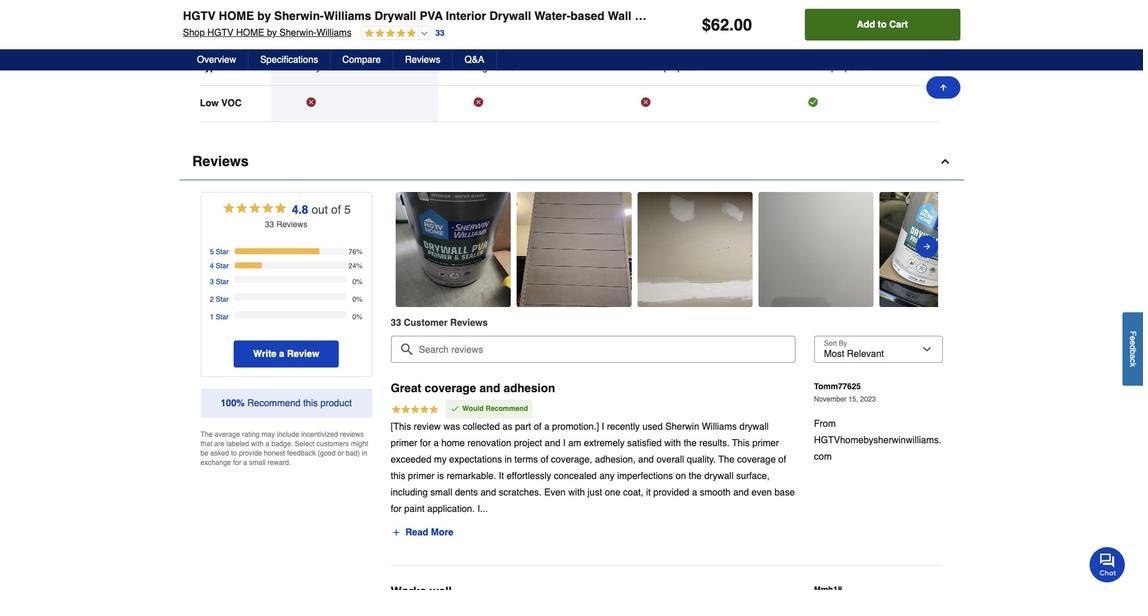 Task type: vqa. For each thing, say whether or not it's contained in the screenshot.
frameless in 30-in W x 40-in H Polished Frameless Wall Mirror
no



Task type: describe. For each thing, give the bounding box(es) containing it.
write a review button
[[234, 340, 339, 367]]

scratches.
[[499, 487, 542, 498]]

new paint image image
[[879, 244, 994, 255]]

to inside button
[[878, 19, 887, 30]]

uploaded image image
[[395, 244, 511, 255]]

purpose for second multi-purpose cell from right
[[664, 62, 698, 73]]

c
[[1128, 359, 1138, 363]]

drywall cell
[[306, 62, 403, 73]]

am
[[568, 438, 581, 449]]

this
[[732, 438, 750, 449]]

would recommend
[[462, 404, 528, 413]]

from
[[814, 418, 836, 429]]

0 vertical spatial home
[[219, 9, 254, 23]]

[this
[[391, 422, 411, 432]]

read more button
[[391, 523, 454, 542]]

1 horizontal spatial with
[[568, 487, 585, 498]]

collected
[[463, 422, 500, 432]]

overview
[[197, 55, 236, 65]]

of inside 4.8 out of 5 33 review s
[[331, 203, 341, 217]]

pva
[[420, 9, 443, 23]]

0 vertical spatial sherwin-
[[274, 9, 324, 23]]

low
[[200, 98, 219, 109]]

star for 2 star
[[216, 295, 229, 303]]

reviews for the bottommost reviews button
[[192, 153, 249, 170]]

1 horizontal spatial recommend
[[486, 404, 528, 413]]

satisfied
[[627, 438, 662, 449]]

$ 62 . 00
[[702, 15, 752, 34]]

plus image
[[391, 528, 401, 537]]

tomm77625
[[814, 382, 861, 391]]

base material
[[200, 26, 260, 37]]

%
[[236, 398, 245, 409]]

2 star
[[210, 295, 229, 303]]

after primer image image
[[758, 244, 873, 255]]

application.
[[427, 504, 475, 514]]

2 no image from the left
[[641, 97, 650, 107]]

2
[[210, 295, 214, 303]]

star for 5 star
[[216, 248, 229, 256]]

3 star
[[210, 278, 229, 286]]

and up would recommend
[[479, 382, 500, 395]]

f e e d b a c k button
[[1123, 312, 1143, 386]]

purpose for 2nd multi-purpose cell from the left
[[831, 62, 865, 73]]

recently
[[607, 422, 640, 432]]

4.8 out of 5 33 review s
[[265, 203, 351, 229]]

cart
[[889, 19, 908, 30]]

even
[[544, 487, 566, 498]]

to inside the average rating may include incentivized reviews that are labeled with a badge. select customers might be asked to provide honest feedback (good or bad) in exchange for a small reward.
[[231, 449, 237, 457]]

high
[[474, 62, 493, 73]]

paint
[[404, 504, 425, 514]]

multi- for 2nd multi-purpose cell from the left
[[808, 62, 831, 73]]

review for write a review
[[287, 349, 319, 359]]

(5-
[[742, 9, 756, 23]]

a up the my
[[434, 438, 439, 449]]

as
[[502, 422, 512, 432]]

voc
[[221, 98, 242, 109]]

promotion.]
[[552, 422, 599, 432]]

1 horizontal spatial drywall
[[375, 9, 416, 23]]

15,
[[849, 395, 858, 404]]

yes image
[[808, 97, 818, 107]]

out
[[312, 203, 328, 217]]

0 vertical spatial reviews button
[[393, 49, 453, 70]]

bad)
[[346, 449, 360, 457]]

review for 33 customer review s
[[450, 318, 483, 328]]

read
[[405, 527, 428, 538]]

2 horizontal spatial based
[[836, 26, 862, 37]]

(good
[[318, 449, 336, 457]]

0 vertical spatial williams
[[324, 9, 371, 23]]

0% for 3 star
[[352, 278, 363, 286]]

1 vertical spatial hgtv
[[207, 28, 234, 38]]

hgtv home by sherwin-williams drywall pva interior drywall water-based wall and ceiling primer (5-gallon)
[[183, 9, 797, 23]]

reward.
[[267, 458, 291, 467]]

2 horizontal spatial water-
[[808, 26, 836, 37]]

multi-purpose for second multi-purpose cell from right
[[641, 62, 698, 73]]

primer right this
[[752, 438, 779, 449]]

may
[[262, 430, 275, 438]]

1 vertical spatial drywall
[[704, 471, 734, 481]]

and right the wall
[[635, 9, 656, 23]]

0 horizontal spatial i
[[563, 438, 566, 449]]

in inside "[this review was collected as part of a promotion.] i recently used sherwin williams drywall primer for a home renovation project and i am extremely satisfied with the results. this primer exceeded my expectations in terms of coverage, adhesion, and overall quality. the coverage of this primer is remarkable. it effortlessly concealed any imperfections on the drywall surface, including small dents and scratches. even with just one coat, it provided a smooth and even base for paint application. i..."
[[505, 454, 512, 465]]

chevron up image
[[939, 155, 951, 167]]

2 e from the top
[[1128, 341, 1138, 345]]

base
[[775, 487, 795, 498]]

ceiling
[[659, 9, 698, 23]]

2 vertical spatial for
[[391, 504, 402, 514]]

100 % recommend this product
[[221, 398, 352, 409]]

overview button
[[185, 49, 248, 70]]

write
[[253, 349, 276, 359]]

provided
[[653, 487, 689, 498]]

1 vertical spatial the
[[689, 471, 702, 481]]

a down provide
[[243, 458, 247, 467]]

sherwin
[[665, 422, 699, 432]]

home
[[441, 438, 465, 449]]

33 for 33 customer review s
[[391, 318, 401, 328]]

Search reviews text field
[[395, 336, 791, 356]]

1 e from the top
[[1128, 336, 1138, 341]]

exceeded
[[391, 454, 431, 465]]

of up base
[[778, 454, 786, 465]]

just
[[588, 487, 602, 498]]

star for 3 star
[[216, 278, 229, 286]]

0 vertical spatial this
[[303, 398, 318, 409]]

gallon)
[[756, 9, 797, 23]]

3
[[210, 278, 214, 286]]

remarkable.
[[447, 471, 496, 481]]

1
[[210, 313, 214, 321]]

0 vertical spatial by
[[257, 9, 271, 23]]

the inside "[this review was collected as part of a promotion.] i recently used sherwin williams drywall primer for a home renovation project and i am extremely satisfied with the results. this primer exceeded my expectations in terms of coverage, adhesion, and overall quality. the coverage of this primer is remarkable. it effortlessly concealed any imperfections on the drywall surface, including small dents and scratches. even with just one coat, it provided a smooth and even base for paint application. i..."
[[718, 454, 735, 465]]

add
[[857, 19, 875, 30]]

type
[[200, 62, 221, 73]]

base
[[200, 26, 222, 37]]

read more
[[405, 527, 453, 538]]

hgtvhomebysherwinwilliams.
[[814, 435, 941, 445]]

expectations
[[449, 454, 502, 465]]

even
[[752, 487, 772, 498]]

62
[[711, 15, 729, 34]]

mdf image image
[[516, 244, 631, 255]]

00
[[734, 15, 752, 34]]

williams inside "[this review was collected as part of a promotion.] i recently used sherwin williams drywall primer for a home renovation project and i am extremely satisfied with the results. this primer exceeded my expectations in terms of coverage, adhesion, and overall quality. the coverage of this primer is remarkable. it effortlessly concealed any imperfections on the drywall surface, including small dents and scratches. even with just one coat, it provided a smooth and even base for paint application. i..."
[[702, 422, 737, 432]]

high build
[[474, 62, 515, 73]]

november
[[814, 395, 847, 404]]

star for 4 star
[[216, 262, 229, 270]]

k
[[1128, 363, 1138, 367]]

primer down [this
[[391, 438, 417, 449]]

0% for 1 star
[[352, 313, 363, 321]]

small inside "[this review was collected as part of a promotion.] i recently used sherwin williams drywall primer for a home renovation project and i am extremely satisfied with the results. this primer exceeded my expectations in terms of coverage, adhesion, and overall quality. the coverage of this primer is remarkable. it effortlessly concealed any imperfections on the drywall surface, including small dents and scratches. even with just one coat, it provided a smooth and even base for paint application. i..."
[[430, 487, 452, 498]]

33 for 33
[[435, 28, 445, 37]]

d
[[1128, 345, 1138, 350]]

drywall inside cell
[[306, 62, 337, 73]]

is
[[437, 471, 444, 481]]

might
[[351, 440, 368, 448]]

2 multi-purpose cell from the left
[[808, 62, 905, 73]]

5 star
[[210, 248, 229, 256]]

2 water-based from the left
[[808, 26, 862, 37]]

s inside 4.8 out of 5 33 review s
[[303, 219, 307, 229]]

.
[[729, 15, 734, 34]]

a left smooth
[[692, 487, 697, 498]]

part
[[515, 422, 531, 432]]

a right part
[[544, 422, 549, 432]]

of right part
[[534, 422, 542, 432]]

more
[[431, 527, 453, 538]]

add to cart
[[857, 19, 908, 30]]



Task type: locate. For each thing, give the bounding box(es) containing it.
1 horizontal spatial reviews
[[405, 55, 440, 65]]

surface,
[[736, 471, 770, 481]]

0 horizontal spatial multi-
[[641, 62, 664, 73]]

1 horizontal spatial small
[[430, 487, 452, 498]]

select
[[295, 440, 314, 448]]

a down may
[[266, 440, 269, 448]]

this inside "[this review was collected as part of a promotion.] i recently used sherwin williams drywall primer for a home renovation project and i am extremely satisfied with the results. this primer exceeded my expectations in terms of coverage, adhesion, and overall quality. the coverage of this primer is remarkable. it effortlessly concealed any imperfections on the drywall surface, including small dents and scratches. even with just one coat, it provided a smooth and even base for paint application. i..."
[[391, 471, 405, 481]]

no image
[[474, 97, 483, 107]]

e up 'b'
[[1128, 341, 1138, 345]]

2 horizontal spatial drywall
[[489, 9, 531, 23]]

24%
[[348, 262, 363, 270]]

build
[[496, 62, 515, 73]]

it
[[499, 471, 504, 481]]

reviews for reviews button to the top
[[405, 55, 440, 65]]

1 no image from the left
[[306, 97, 316, 107]]

the
[[201, 430, 213, 438], [718, 454, 735, 465]]

2 purpose from the left
[[831, 62, 865, 73]]

adhesion
[[504, 382, 555, 395]]

i up extremely
[[602, 422, 604, 432]]

imperfections
[[617, 471, 673, 481]]

multi- down the ceiling
[[641, 62, 664, 73]]

2 horizontal spatial for
[[420, 438, 431, 449]]

4.8 stars image
[[361, 28, 416, 39], [222, 201, 287, 218]]

2 0% from the top
[[352, 295, 363, 303]]

2 vertical spatial 33
[[391, 318, 401, 328]]

1 horizontal spatial based
[[571, 9, 605, 23]]

hgtv right shop
[[207, 28, 234, 38]]

with down rating
[[251, 440, 264, 448]]

primer
[[391, 438, 417, 449], [752, 438, 779, 449], [408, 471, 435, 481]]

0 horizontal spatial drywall
[[704, 471, 734, 481]]

1 horizontal spatial water-based cell
[[808, 26, 905, 37]]

review
[[276, 219, 303, 229], [450, 318, 483, 328], [287, 349, 319, 359]]

arrow up image
[[939, 83, 948, 92]]

4 star from the top
[[216, 295, 229, 303]]

1 horizontal spatial purpose
[[831, 62, 865, 73]]

the down sherwin
[[684, 438, 697, 449]]

and left the am
[[545, 438, 560, 449]]

reviews down pva
[[405, 55, 440, 65]]

results.
[[699, 438, 730, 449]]

0 horizontal spatial purpose
[[664, 62, 698, 73]]

with down concealed
[[568, 487, 585, 498]]

1 horizontal spatial for
[[391, 504, 402, 514]]

1 vertical spatial small
[[430, 487, 452, 498]]

0 vertical spatial 33
[[435, 28, 445, 37]]

4.8
[[292, 203, 308, 217]]

5 up 4 on the left top of page
[[210, 248, 214, 256]]

review right write
[[287, 349, 319, 359]]

recommend up as
[[486, 404, 528, 413]]

the down results.
[[718, 454, 735, 465]]

0 vertical spatial the
[[684, 438, 697, 449]]

coverage
[[425, 382, 476, 395], [737, 454, 776, 465]]

1 water-based cell from the left
[[306, 26, 403, 37]]

project
[[514, 438, 542, 449]]

4.8 stars image up compare button
[[361, 28, 416, 39]]

1 horizontal spatial s
[[483, 318, 488, 328]]

1 horizontal spatial no image
[[641, 97, 650, 107]]

4 star
[[210, 262, 229, 270]]

for inside the average rating may include incentivized reviews that are labeled with a badge. select customers might be asked to provide honest feedback (good or bad) in exchange for a small reward.
[[233, 458, 241, 467]]

0 horizontal spatial no image
[[306, 97, 316, 107]]

shop
[[183, 28, 205, 38]]

water-
[[534, 9, 571, 23], [306, 26, 334, 37], [808, 26, 836, 37]]

product
[[320, 398, 352, 409]]

0 vertical spatial the
[[201, 430, 213, 438]]

based left the "cart"
[[836, 26, 862, 37]]

star right 2
[[216, 295, 229, 303]]

1 vertical spatial reviews button
[[179, 143, 964, 180]]

compare
[[342, 55, 381, 65]]

1 vertical spatial the
[[718, 454, 735, 465]]

home
[[219, 9, 254, 23], [236, 28, 264, 38]]

2 water-based cell from the left
[[808, 26, 905, 37]]

sherwin- up shop hgtv home by sherwin-williams
[[274, 9, 324, 23]]

exchange
[[201, 458, 231, 467]]

multi-purpose cell down $
[[641, 62, 738, 73]]

multi-purpose cell down the add
[[808, 62, 905, 73]]

customers
[[316, 440, 349, 448]]

b
[[1128, 350, 1138, 354]]

0 vertical spatial s
[[303, 219, 307, 229]]

review inside button
[[287, 349, 319, 359]]

0 horizontal spatial in
[[362, 449, 367, 457]]

review down 4.8
[[276, 219, 303, 229]]

for down review
[[420, 438, 431, 449]]

review inside 4.8 out of 5 33 review s
[[276, 219, 303, 229]]

tomm77625 november 15, 2023
[[814, 382, 876, 404]]

to right the add
[[878, 19, 887, 30]]

compare button
[[330, 49, 393, 70]]

1 horizontal spatial multi-purpose cell
[[808, 62, 905, 73]]

$
[[702, 15, 711, 34]]

0 horizontal spatial water-
[[306, 26, 334, 37]]

hgtv up shop
[[183, 9, 216, 23]]

multi-purpose up yes icon
[[808, 62, 865, 73]]

with inside the average rating may include incentivized reviews that are labeled with a badge. select customers might be asked to provide honest feedback (good or bad) in exchange for a small reward.
[[251, 440, 264, 448]]

that
[[201, 440, 212, 448]]

0 vertical spatial small
[[249, 458, 266, 467]]

and up i...
[[481, 487, 496, 498]]

i left the am
[[563, 438, 566, 449]]

0 horizontal spatial based
[[334, 26, 360, 37]]

with up the overall
[[664, 438, 681, 449]]

com
[[814, 451, 832, 462]]

reviews down low voc
[[192, 153, 249, 170]]

2 vertical spatial williams
[[702, 422, 737, 432]]

reviews button
[[393, 49, 453, 70], [179, 143, 964, 180]]

0 horizontal spatial small
[[249, 458, 266, 467]]

0 vertical spatial 5
[[344, 203, 351, 217]]

1 purpose from the left
[[664, 62, 698, 73]]

1 vertical spatial by
[[267, 28, 277, 38]]

this
[[303, 398, 318, 409], [391, 471, 405, 481]]

or
[[338, 449, 344, 457]]

asked
[[210, 449, 229, 457]]

the up that
[[201, 430, 213, 438]]

based up compare
[[334, 26, 360, 37]]

adhesion,
[[595, 454, 636, 465]]

q&a
[[465, 55, 484, 65]]

2 star from the top
[[216, 262, 229, 270]]

0 horizontal spatial to
[[231, 449, 237, 457]]

based left the wall
[[571, 9, 605, 23]]

0 horizontal spatial reviews
[[192, 153, 249, 170]]

by up shop hgtv home by sherwin-williams
[[257, 9, 271, 23]]

this left product
[[303, 398, 318, 409]]

for left paint
[[391, 504, 402, 514]]

4.8 stars image left 4.8
[[222, 201, 287, 218]]

1 vertical spatial 33
[[265, 219, 274, 229]]

0 horizontal spatial water-based cell
[[306, 26, 403, 37]]

drywall up this
[[739, 422, 769, 432]]

arrow right image
[[922, 239, 931, 253]]

1 horizontal spatial this
[[391, 471, 405, 481]]

concealed
[[554, 471, 597, 481]]

purpose down the add
[[831, 62, 865, 73]]

1 horizontal spatial coverage
[[737, 454, 776, 465]]

high build cell
[[474, 62, 570, 73]]

specifications
[[260, 55, 318, 65]]

sherwin-
[[274, 9, 324, 23], [279, 28, 317, 38]]

multi- for second multi-purpose cell from right
[[641, 62, 664, 73]]

5 inside 4.8 out of 5 33 review s
[[344, 203, 351, 217]]

badge.
[[271, 440, 293, 448]]

1 horizontal spatial water-
[[534, 9, 571, 23]]

star for 1 star
[[216, 313, 229, 321]]

the inside the average rating may include incentivized reviews that are labeled with a badge. select customers might be asked to provide honest feedback (good or bad) in exchange for a small reward.
[[201, 430, 213, 438]]

1 horizontal spatial multi-
[[808, 62, 831, 73]]

honest
[[264, 449, 285, 457]]

0 horizontal spatial with
[[251, 440, 264, 448]]

1 horizontal spatial the
[[718, 454, 735, 465]]

review right customer
[[450, 318, 483, 328]]

1 multi- from the left
[[641, 62, 664, 73]]

small inside the average rating may include incentivized reviews that are labeled with a badge. select customers might be asked to provide honest feedback (good or bad) in exchange for a small reward.
[[249, 458, 266, 467]]

1 vertical spatial i
[[563, 438, 566, 449]]

1 water-based from the left
[[306, 26, 360, 37]]

to down labeled
[[231, 449, 237, 457]]

small down is at the bottom left
[[430, 487, 452, 498]]

a inside button
[[1128, 354, 1138, 359]]

0 vertical spatial coverage
[[425, 382, 476, 395]]

a up the k
[[1128, 354, 1138, 359]]

chat invite button image
[[1090, 547, 1126, 582]]

based
[[571, 9, 605, 23], [334, 26, 360, 37], [836, 26, 862, 37]]

0 vertical spatial 4.8 stars image
[[361, 28, 416, 39]]

and down surface,
[[733, 487, 749, 498]]

0 horizontal spatial recommend
[[247, 398, 301, 409]]

multi-
[[641, 62, 664, 73], [808, 62, 831, 73]]

2023
[[860, 395, 876, 404]]

f
[[1128, 331, 1138, 336]]

this up including
[[391, 471, 405, 481]]

in left terms
[[505, 454, 512, 465]]

low voc
[[200, 98, 242, 109]]

reviews
[[340, 430, 364, 438]]

1 vertical spatial sherwin-
[[279, 28, 317, 38]]

76%
[[348, 248, 363, 256]]

1 horizontal spatial i
[[602, 422, 604, 432]]

2 vertical spatial 0%
[[352, 313, 363, 321]]

multi-purpose down the ceiling
[[641, 62, 698, 73]]

purpose
[[664, 62, 698, 73], [831, 62, 865, 73]]

one
[[605, 487, 620, 498]]

including
[[391, 487, 428, 498]]

my
[[434, 454, 447, 465]]

0 horizontal spatial drywall
[[306, 62, 337, 73]]

would
[[462, 404, 484, 413]]

star right 4 on the left top of page
[[216, 262, 229, 270]]

by right material
[[267, 28, 277, 38]]

coverage inside "[this review was collected as part of a promotion.] i recently used sherwin williams drywall primer for a home renovation project and i am extremely satisfied with the results. this primer exceeded my expectations in terms of coverage, adhesion, and overall quality. the coverage of this primer is remarkable. it effortlessly concealed any imperfections on the drywall surface, including small dents and scratches. even with just one coat, it provided a smooth and even base for paint application. i..."
[[737, 454, 776, 465]]

5 right out
[[344, 203, 351, 217]]

0 horizontal spatial the
[[201, 430, 213, 438]]

3 0% from the top
[[352, 313, 363, 321]]

1 horizontal spatial 33
[[391, 318, 401, 328]]

5 star from the top
[[216, 313, 229, 321]]

0 vertical spatial for
[[420, 438, 431, 449]]

recommend
[[247, 398, 301, 409], [486, 404, 528, 413]]

1 multi-purpose from the left
[[641, 62, 698, 73]]

i
[[602, 422, 604, 432], [563, 438, 566, 449]]

star up the 4 star
[[216, 248, 229, 256]]

cell
[[641, 26, 738, 37], [306, 97, 403, 110], [474, 97, 570, 110], [641, 97, 738, 110], [808, 97, 905, 110]]

a inside button
[[279, 349, 284, 359]]

from hgtvhomebysherwinwilliams. com
[[814, 418, 941, 462]]

drywall left pva
[[375, 9, 416, 23]]

multi-purpose cell
[[641, 62, 738, 73], [808, 62, 905, 73]]

by
[[257, 9, 271, 23], [267, 28, 277, 38]]

drywall left compare
[[306, 62, 337, 73]]

coverage up "checkmark" image
[[425, 382, 476, 395]]

2 horizontal spatial with
[[664, 438, 681, 449]]

1 horizontal spatial 5
[[344, 203, 351, 217]]

1 horizontal spatial water-based
[[808, 26, 862, 37]]

0 vertical spatial drywall
[[739, 422, 769, 432]]

star right 3
[[216, 278, 229, 286]]

material
[[225, 26, 260, 37]]

for down provide
[[233, 458, 241, 467]]

2 multi- from the left
[[808, 62, 831, 73]]

0 horizontal spatial coverage
[[425, 382, 476, 395]]

hgtv
[[183, 9, 216, 23], [207, 28, 234, 38]]

and up imperfections
[[638, 454, 654, 465]]

pre primer patching image image
[[637, 244, 752, 255]]

recommend up may
[[247, 398, 301, 409]]

5
[[344, 203, 351, 217], [210, 248, 214, 256]]

sherwin- up specifications button
[[279, 28, 317, 38]]

0 horizontal spatial 4.8 stars image
[[222, 201, 287, 218]]

1 0% from the top
[[352, 278, 363, 286]]

0 vertical spatial 0%
[[352, 278, 363, 286]]

the right the on
[[689, 471, 702, 481]]

of right out
[[331, 203, 341, 217]]

1 vertical spatial 4.8 stars image
[[222, 201, 287, 218]]

2 horizontal spatial 33
[[435, 28, 445, 37]]

0% for 2 star
[[352, 295, 363, 303]]

0 horizontal spatial water-based
[[306, 26, 360, 37]]

drywall right interior
[[489, 9, 531, 23]]

of right terms
[[541, 454, 548, 465]]

2 multi-purpose from the left
[[808, 62, 865, 73]]

great coverage and adhesion
[[391, 382, 555, 395]]

in down the might at the left
[[362, 449, 367, 457]]

0 horizontal spatial 5
[[210, 248, 214, 256]]

star right 1
[[216, 313, 229, 321]]

no image
[[306, 97, 316, 107], [641, 97, 650, 107]]

rating
[[242, 430, 260, 438]]

f e e d b a c k
[[1128, 331, 1138, 367]]

used
[[642, 422, 663, 432]]

5 stars image
[[391, 404, 439, 417]]

multi- up yes icon
[[808, 62, 831, 73]]

33 inside 4.8 out of 5 33 review s
[[265, 219, 274, 229]]

1 vertical spatial s
[[483, 318, 488, 328]]

multi-purpose for 2nd multi-purpose cell from the left
[[808, 62, 865, 73]]

great
[[391, 382, 421, 395]]

1 horizontal spatial in
[[505, 454, 512, 465]]

0 vertical spatial to
[[878, 19, 887, 30]]

0 horizontal spatial 33
[[265, 219, 274, 229]]

0 vertical spatial reviews
[[405, 55, 440, 65]]

1 star
[[210, 313, 229, 321]]

1 vertical spatial coverage
[[737, 454, 776, 465]]

1 vertical spatial reviews
[[192, 153, 249, 170]]

of
[[331, 203, 341, 217], [534, 422, 542, 432], [541, 454, 548, 465], [778, 454, 786, 465]]

1 horizontal spatial 4.8 stars image
[[361, 28, 416, 39]]

home up base material in the left of the page
[[219, 9, 254, 23]]

wall
[[608, 9, 632, 23]]

1 star from the top
[[216, 248, 229, 256]]

0 vertical spatial review
[[276, 219, 303, 229]]

star
[[216, 248, 229, 256], [216, 262, 229, 270], [216, 278, 229, 286], [216, 295, 229, 303], [216, 313, 229, 321]]

in inside the average rating may include incentivized reviews that are labeled with a badge. select customers might be asked to provide honest feedback (good or bad) in exchange for a small reward.
[[362, 449, 367, 457]]

1 vertical spatial for
[[233, 458, 241, 467]]

1 multi-purpose cell from the left
[[641, 62, 738, 73]]

it
[[646, 487, 651, 498]]

williams
[[324, 9, 371, 23], [317, 28, 351, 38], [702, 422, 737, 432]]

checkmark image
[[450, 404, 459, 413]]

0 horizontal spatial multi-purpose
[[641, 62, 698, 73]]

primer left is at the bottom left
[[408, 471, 435, 481]]

1 vertical spatial review
[[450, 318, 483, 328]]

add to cart button
[[805, 9, 960, 41]]

drywall up smooth
[[704, 471, 734, 481]]

smooth
[[700, 487, 731, 498]]

1 vertical spatial home
[[236, 28, 264, 38]]

coverage up surface,
[[737, 454, 776, 465]]

0 horizontal spatial s
[[303, 219, 307, 229]]

1 vertical spatial to
[[231, 449, 237, 457]]

home right base
[[236, 28, 264, 38]]

small down provide
[[249, 458, 266, 467]]

3 star from the top
[[216, 278, 229, 286]]

1 vertical spatial 5
[[210, 248, 214, 256]]

1 vertical spatial this
[[391, 471, 405, 481]]

purpose down the ceiling
[[664, 62, 698, 73]]

0 horizontal spatial multi-purpose cell
[[641, 62, 738, 73]]

water-based cell
[[306, 26, 403, 37], [808, 26, 905, 37]]

2 vertical spatial review
[[287, 349, 319, 359]]

e up d
[[1128, 336, 1138, 341]]

small
[[249, 458, 266, 467], [430, 487, 452, 498]]

1 vertical spatial williams
[[317, 28, 351, 38]]

a right write
[[279, 349, 284, 359]]

0 horizontal spatial this
[[303, 398, 318, 409]]

renovation
[[467, 438, 511, 449]]

0 vertical spatial hgtv
[[183, 9, 216, 23]]

1 horizontal spatial to
[[878, 19, 887, 30]]



